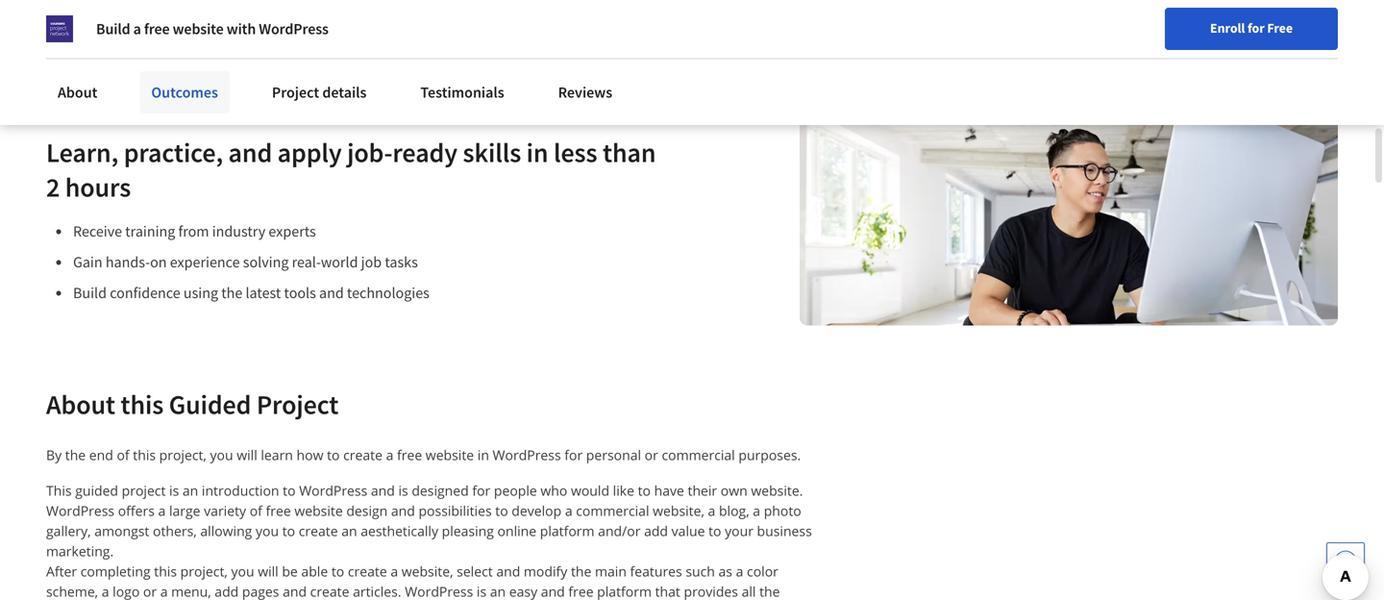 Task type: locate. For each thing, give the bounding box(es) containing it.
1 horizontal spatial in
[[527, 135, 549, 169]]

will
[[237, 446, 258, 464], [258, 562, 279, 580]]

to right the like
[[638, 481, 651, 500]]

and/or
[[598, 522, 641, 540]]

2 horizontal spatial an
[[490, 582, 506, 600]]

will left learn
[[237, 446, 258, 464]]

0 vertical spatial platform
[[540, 522, 595, 540]]

1 horizontal spatial of
[[250, 501, 262, 520]]

None search field
[[274, 12, 591, 50]]

the left main
[[571, 562, 592, 580]]

build down gain
[[73, 283, 107, 302]]

solving
[[243, 252, 289, 272]]

about link
[[46, 71, 109, 113]]

outcomes link
[[140, 71, 230, 113]]

1 vertical spatial or
[[143, 582, 157, 600]]

menu,
[[171, 582, 211, 600]]

value
[[672, 522, 705, 540]]

in left less
[[527, 135, 549, 169]]

project, inside this guided project is an introduction to wordpress and is designed for people who would like to have their own website. wordpress offers a large variety of free website design and possibilities to develop a commercial website, a blog, a photo gallery, amongst others, allowing you to create an aesthetically pleasing online platform and/or add value to your business marketing. after completing this project, you will be able to create a website, select and modify the main features such as a color scheme, a logo or a menu, add pages and create articles. wordpress is an easy and free platform that provides al
[[180, 562, 228, 580]]

add left the value on the bottom
[[644, 522, 668, 540]]

build right coursera project network image
[[96, 19, 130, 38]]

a down who
[[565, 501, 573, 520]]

platform down the develop
[[540, 522, 595, 540]]

of down introduction
[[250, 501, 262, 520]]

a right the as
[[736, 562, 744, 580]]

to right able
[[332, 562, 345, 580]]

0 horizontal spatial an
[[183, 481, 198, 500]]

to
[[327, 446, 340, 464], [283, 481, 296, 500], [638, 481, 651, 500], [496, 501, 508, 520], [282, 522, 295, 540], [709, 522, 722, 540], [332, 562, 345, 580]]

2 vertical spatial for
[[473, 481, 491, 500]]

receive
[[73, 222, 122, 241]]

wordpress up gallery,
[[46, 501, 115, 520]]

2 vertical spatial this
[[154, 562, 177, 580]]

2 vertical spatial website
[[295, 501, 343, 520]]

0 horizontal spatial in
[[478, 446, 489, 464]]

this up project
[[133, 446, 156, 464]]

0 vertical spatial an
[[183, 481, 198, 500]]

0 horizontal spatial add
[[215, 582, 239, 600]]

0 vertical spatial or
[[645, 446, 659, 464]]

create up able
[[299, 522, 338, 540]]

an down design
[[342, 522, 357, 540]]

1 vertical spatial the
[[65, 446, 86, 464]]

gain hands-on experience solving real-world job tasks
[[73, 252, 418, 272]]

project up how
[[257, 388, 339, 421]]

logo
[[113, 582, 140, 600]]

0 horizontal spatial website
[[173, 19, 224, 38]]

is up large
[[169, 481, 179, 500]]

or right logo
[[143, 582, 157, 600]]

an
[[183, 481, 198, 500], [342, 522, 357, 540], [490, 582, 506, 600]]

free
[[1268, 19, 1293, 37]]

2 vertical spatial the
[[571, 562, 592, 580]]

0 horizontal spatial will
[[237, 446, 258, 464]]

for left free
[[1248, 19, 1265, 37]]

0 vertical spatial website,
[[653, 501, 705, 520]]

website left design
[[295, 501, 343, 520]]

is down select on the bottom left of page
[[477, 582, 487, 600]]

1 horizontal spatial for
[[565, 446, 583, 464]]

to up be
[[282, 522, 295, 540]]

2 horizontal spatial website
[[426, 446, 474, 464]]

and up aesthetically
[[391, 501, 415, 520]]

will up the pages
[[258, 562, 279, 580]]

this left the guided
[[121, 388, 164, 421]]

training
[[125, 222, 175, 241]]

main
[[595, 562, 627, 580]]

variety
[[204, 501, 246, 520]]

by
[[46, 446, 62, 464]]

guided
[[169, 388, 251, 421]]

1 vertical spatial for
[[565, 446, 583, 464]]

world
[[321, 252, 358, 272]]

pages
[[242, 582, 279, 600]]

build for build confidence using the latest tools and technologies
[[73, 283, 107, 302]]

and inside learn, practice, and apply job-ready skills in less than 2 hours
[[228, 135, 272, 169]]

learn, practice, and apply job-ready skills in less than 2 hours
[[46, 135, 656, 204]]

technologies
[[347, 283, 430, 302]]

others,
[[153, 522, 197, 540]]

in inside learn, practice, and apply job-ready skills in less than 2 hours
[[527, 135, 549, 169]]

website left with
[[173, 19, 224, 38]]

website up designed
[[426, 446, 474, 464]]

0 vertical spatial for
[[1248, 19, 1265, 37]]

create
[[343, 446, 383, 464], [299, 522, 338, 540], [348, 562, 387, 580], [310, 582, 350, 600]]

1 horizontal spatial website
[[295, 501, 343, 520]]

0 horizontal spatial or
[[143, 582, 157, 600]]

project
[[272, 83, 319, 102], [257, 388, 339, 421]]

wordpress right with
[[259, 19, 329, 38]]

1 vertical spatial you
[[256, 522, 279, 540]]

on
[[150, 252, 167, 272]]

of right end
[[117, 446, 130, 464]]

easy
[[509, 582, 538, 600]]

real-
[[292, 252, 321, 272]]

reviews
[[558, 83, 613, 102]]

free down introduction
[[266, 501, 291, 520]]

about up learn,
[[58, 83, 98, 102]]

less
[[554, 135, 598, 169]]

1 vertical spatial an
[[342, 522, 357, 540]]

0 horizontal spatial for
[[473, 481, 491, 500]]

for inside this guided project is an introduction to wordpress and is designed for people who would like to have their own website. wordpress offers a large variety of free website design and possibilities to develop a commercial website, a blog, a photo gallery, amongst others, allowing you to create an aesthetically pleasing online platform and/or add value to your business marketing. after completing this project, you will be able to create a website, select and modify the main features such as a color scheme, a logo or a menu, add pages and create articles. wordpress is an easy and free platform that provides al
[[473, 481, 491, 500]]

2 horizontal spatial for
[[1248, 19, 1265, 37]]

project details
[[272, 83, 367, 102]]

for up would at the left bottom
[[565, 446, 583, 464]]

articles.
[[353, 582, 402, 600]]

commercial
[[662, 446, 735, 464], [576, 501, 650, 520]]

platform
[[540, 522, 595, 540], [597, 582, 652, 600]]

commercial up their
[[662, 446, 735, 464]]

0 vertical spatial of
[[117, 446, 130, 464]]

and right tools
[[319, 283, 344, 302]]

by the end of this project, you will learn how to create a free website in wordpress for personal or commercial purposes.
[[46, 446, 805, 464]]

completing
[[81, 562, 151, 580]]

0 vertical spatial in
[[527, 135, 549, 169]]

0 horizontal spatial platform
[[540, 522, 595, 540]]

website.
[[751, 481, 803, 500]]

help center image
[[1335, 550, 1358, 573]]

website,
[[653, 501, 705, 520], [402, 562, 453, 580]]

own
[[721, 481, 748, 500]]

you up introduction
[[210, 446, 233, 464]]

a
[[133, 19, 141, 38], [386, 446, 394, 464], [158, 501, 166, 520], [565, 501, 573, 520], [708, 501, 716, 520], [753, 501, 761, 520], [391, 562, 398, 580], [736, 562, 744, 580], [102, 582, 109, 600], [160, 582, 168, 600]]

experience
[[170, 252, 240, 272]]

and left apply at the top left of page
[[228, 135, 272, 169]]

how
[[297, 446, 324, 464]]

2 horizontal spatial the
[[571, 562, 592, 580]]

the right using
[[221, 283, 243, 302]]

commercial up and/or
[[576, 501, 650, 520]]

aesthetically
[[361, 522, 439, 540]]

1 vertical spatial commercial
[[576, 501, 650, 520]]

a right blog,
[[753, 501, 761, 520]]

using
[[184, 283, 218, 302]]

their
[[688, 481, 718, 500]]

about
[[58, 83, 98, 102], [46, 388, 115, 421]]

project, down about this guided project
[[159, 446, 207, 464]]

in up possibilities
[[478, 446, 489, 464]]

after
[[46, 562, 77, 580]]

the inside this guided project is an introduction to wordpress and is designed for people who would like to have their own website. wordpress offers a large variety of free website design and possibilities to develop a commercial website, a blog, a photo gallery, amongst others, allowing you to create an aesthetically pleasing online platform and/or add value to your business marketing. after completing this project, you will be able to create a website, select and modify the main features such as a color scheme, a logo or a menu, add pages and create articles. wordpress is an easy and free platform that provides al
[[571, 562, 592, 580]]

0 vertical spatial about
[[58, 83, 98, 102]]

industry
[[212, 222, 266, 241]]

build for build a free website with wordpress
[[96, 19, 130, 38]]

coursera image
[[23, 16, 145, 46]]

free right easy
[[569, 582, 594, 600]]

this
[[121, 388, 164, 421], [133, 446, 156, 464], [154, 562, 177, 580]]

create down able
[[310, 582, 350, 600]]

0 vertical spatial the
[[221, 283, 243, 302]]

0 vertical spatial build
[[96, 19, 130, 38]]

1 horizontal spatial commercial
[[662, 446, 735, 464]]

0 horizontal spatial commercial
[[576, 501, 650, 520]]

project,
[[159, 446, 207, 464], [180, 562, 228, 580]]

project, up menu, on the bottom of page
[[180, 562, 228, 580]]

wordpress down select on the bottom left of page
[[405, 582, 473, 600]]

website, down have
[[653, 501, 705, 520]]

you right allowing
[[256, 522, 279, 540]]

1 vertical spatial will
[[258, 562, 279, 580]]

blog,
[[719, 501, 750, 520]]

about for about this guided project
[[46, 388, 115, 421]]

website, left select on the bottom left of page
[[402, 562, 453, 580]]

details
[[322, 83, 367, 102]]

introduction
[[202, 481, 279, 500]]

of
[[117, 446, 130, 464], [250, 501, 262, 520]]

the right by
[[65, 446, 86, 464]]

a left logo
[[102, 582, 109, 600]]

an left easy
[[490, 582, 506, 600]]

1 vertical spatial of
[[250, 501, 262, 520]]

a left menu, on the bottom of page
[[160, 582, 168, 600]]

and down be
[[283, 582, 307, 600]]

1 horizontal spatial will
[[258, 562, 279, 580]]

1 vertical spatial project,
[[180, 562, 228, 580]]

project left details at the left top of the page
[[272, 83, 319, 102]]

a up articles.
[[391, 562, 398, 580]]

and
[[228, 135, 272, 169], [319, 283, 344, 302], [371, 481, 395, 500], [391, 501, 415, 520], [497, 562, 521, 580], [283, 582, 307, 600], [541, 582, 565, 600]]

about up end
[[46, 388, 115, 421]]

you up the pages
[[231, 562, 254, 580]]

1 vertical spatial build
[[73, 283, 107, 302]]

1 vertical spatial about
[[46, 388, 115, 421]]

receive training from industry experts
[[73, 222, 316, 241]]

this inside this guided project is an introduction to wordpress and is designed for people who would like to have their own website. wordpress offers a large variety of free website design and possibilities to develop a commercial website, a blog, a photo gallery, amongst others, allowing you to create an aesthetically pleasing online platform and/or add value to your business marketing. after completing this project, you will be able to create a website, select and modify the main features such as a color scheme, a logo or a menu, add pages and create articles. wordpress is an easy and free platform that provides al
[[154, 562, 177, 580]]

platform down main
[[597, 582, 652, 600]]

for inside button
[[1248, 19, 1265, 37]]

an up large
[[183, 481, 198, 500]]

menu item
[[1036, 19, 1160, 82]]

or right personal
[[645, 446, 659, 464]]

tasks
[[385, 252, 418, 272]]

is left designed
[[399, 481, 408, 500]]

design
[[347, 501, 388, 520]]

for
[[1248, 19, 1265, 37], [565, 446, 583, 464], [473, 481, 491, 500]]

0 vertical spatial project
[[272, 83, 319, 102]]

this up menu, on the bottom of page
[[154, 562, 177, 580]]

you
[[210, 446, 233, 464], [256, 522, 279, 540], [231, 562, 254, 580]]

build
[[96, 19, 130, 38], [73, 283, 107, 302]]

1 horizontal spatial or
[[645, 446, 659, 464]]

pleasing
[[442, 522, 494, 540]]

features
[[630, 562, 683, 580]]

1 vertical spatial website,
[[402, 562, 453, 580]]

1 vertical spatial platform
[[597, 582, 652, 600]]

1 horizontal spatial an
[[342, 522, 357, 540]]

for up possibilities
[[473, 481, 491, 500]]

a right coursera project network image
[[133, 19, 141, 38]]

1 horizontal spatial add
[[644, 522, 668, 540]]

add left the pages
[[215, 582, 239, 600]]

amongst
[[94, 522, 149, 540]]

or
[[645, 446, 659, 464], [143, 582, 157, 600]]



Task type: vqa. For each thing, say whether or not it's contained in the screenshot.
RATINGS for Exploration
no



Task type: describe. For each thing, give the bounding box(es) containing it.
0 horizontal spatial of
[[117, 446, 130, 464]]

coursera project network image
[[46, 15, 73, 42]]

of inside this guided project is an introduction to wordpress and is designed for people who would like to have their own website. wordpress offers a large variety of free website design and possibilities to develop a commercial website, a blog, a photo gallery, amongst others, allowing you to create an aesthetically pleasing online platform and/or add value to your business marketing. after completing this project, you will be able to create a website, select and modify the main features such as a color scheme, a logo or a menu, add pages and create articles. wordpress is an easy and free platform that provides al
[[250, 501, 262, 520]]

free up designed
[[397, 446, 422, 464]]

testimonials link
[[409, 71, 516, 113]]

color
[[747, 562, 779, 580]]

have
[[655, 481, 685, 500]]

than
[[603, 135, 656, 169]]

commercial inside this guided project is an introduction to wordpress and is designed for people who would like to have their own website. wordpress offers a large variety of free website design and possibilities to develop a commercial website, a blog, a photo gallery, amongst others, allowing you to create an aesthetically pleasing online platform and/or add value to your business marketing. after completing this project, you will be able to create a website, select and modify the main features such as a color scheme, a logo or a menu, add pages and create articles. wordpress is an easy and free platform that provides al
[[576, 501, 650, 520]]

create up articles.
[[348, 562, 387, 580]]

this guided project is an introduction to wordpress and is designed for people who would like to have their own website. wordpress offers a large variety of free website design and possibilities to develop a commercial website, a blog, a photo gallery, amongst others, allowing you to create an aesthetically pleasing online platform and/or add value to your business marketing. after completing this project, you will be able to create a website, select and modify the main features such as a color scheme, a logo or a menu, add pages and create articles. wordpress is an easy and free platform that provides al
[[46, 481, 816, 600]]

latest
[[246, 283, 281, 302]]

your
[[725, 522, 754, 540]]

2 horizontal spatial is
[[477, 582, 487, 600]]

1 horizontal spatial website,
[[653, 501, 705, 520]]

possibilities
[[419, 501, 492, 520]]

2
[[46, 170, 60, 204]]

2 vertical spatial an
[[490, 582, 506, 600]]

business
[[757, 522, 812, 540]]

outcomes
[[151, 83, 218, 102]]

ready
[[393, 135, 458, 169]]

offers
[[118, 501, 155, 520]]

photo
[[764, 501, 802, 520]]

and up design
[[371, 481, 395, 500]]

testimonials
[[421, 83, 505, 102]]

about for about
[[58, 83, 98, 102]]

free up 'outcomes'
[[144, 19, 170, 38]]

enroll
[[1211, 19, 1246, 37]]

1 vertical spatial website
[[426, 446, 474, 464]]

who
[[541, 481, 568, 500]]

build confidence using the latest tools and technologies
[[73, 283, 430, 302]]

learn
[[261, 446, 293, 464]]

tools
[[284, 283, 316, 302]]

end
[[89, 446, 113, 464]]

select
[[457, 562, 493, 580]]

experts
[[269, 222, 316, 241]]

0 vertical spatial add
[[644, 522, 668, 540]]

1 horizontal spatial is
[[399, 481, 408, 500]]

0 vertical spatial website
[[173, 19, 224, 38]]

this
[[46, 481, 72, 500]]

learn,
[[46, 135, 119, 169]]

project details link
[[261, 71, 378, 113]]

such
[[686, 562, 715, 580]]

reviews link
[[547, 71, 624, 113]]

a down their
[[708, 501, 716, 520]]

provides
[[684, 582, 739, 600]]

a up design
[[386, 446, 394, 464]]

to left "your"
[[709, 522, 722, 540]]

0 horizontal spatial website,
[[402, 562, 453, 580]]

1 vertical spatial add
[[215, 582, 239, 600]]

job
[[361, 252, 382, 272]]

will inside this guided project is an introduction to wordpress and is designed for people who would like to have their own website. wordpress offers a large variety of free website design and possibilities to develop a commercial website, a blog, a photo gallery, amongst others, allowing you to create an aesthetically pleasing online platform and/or add value to your business marketing. after completing this project, you will be able to create a website, select and modify the main features such as a color scheme, a logo or a menu, add pages and create articles. wordpress is an easy and free platform that provides al
[[258, 562, 279, 580]]

enroll for free button
[[1166, 8, 1339, 50]]

0 vertical spatial will
[[237, 446, 258, 464]]

people
[[494, 481, 537, 500]]

personal
[[586, 446, 641, 464]]

0 horizontal spatial the
[[65, 446, 86, 464]]

would
[[571, 481, 610, 500]]

2 vertical spatial you
[[231, 562, 254, 580]]

website inside this guided project is an introduction to wordpress and is designed for people who would like to have their own website. wordpress offers a large variety of free website design and possibilities to develop a commercial website, a blog, a photo gallery, amongst others, allowing you to create an aesthetically pleasing online platform and/or add value to your business marketing. after completing this project, you will be able to create a website, select and modify the main features such as a color scheme, a logo or a menu, add pages and create articles. wordpress is an easy and free platform that provides al
[[295, 501, 343, 520]]

1 horizontal spatial the
[[221, 283, 243, 302]]

apply
[[278, 135, 342, 169]]

guided
[[75, 481, 118, 500]]

skills
[[463, 135, 521, 169]]

marketing.
[[46, 542, 114, 560]]

job-
[[347, 135, 393, 169]]

0 horizontal spatial is
[[169, 481, 179, 500]]

0 vertical spatial you
[[210, 446, 233, 464]]

about this guided project
[[46, 388, 339, 421]]

create right how
[[343, 446, 383, 464]]

that
[[656, 582, 681, 600]]

gain
[[73, 252, 103, 272]]

purposes.
[[739, 446, 801, 464]]

develop
[[512, 501, 562, 520]]

with
[[227, 19, 256, 38]]

like
[[613, 481, 635, 500]]

gallery,
[[46, 522, 91, 540]]

and up easy
[[497, 562, 521, 580]]

confidence
[[110, 283, 180, 302]]

from
[[178, 222, 209, 241]]

online
[[498, 522, 537, 540]]

as
[[719, 562, 733, 580]]

modify
[[524, 562, 568, 580]]

1 vertical spatial in
[[478, 446, 489, 464]]

0 vertical spatial commercial
[[662, 446, 735, 464]]

be
[[282, 562, 298, 580]]

and down "modify"
[[541, 582, 565, 600]]

1 vertical spatial this
[[133, 446, 156, 464]]

wordpress up design
[[299, 481, 368, 500]]

to down people
[[496, 501, 508, 520]]

coursera enterprise logos image
[[910, 0, 1294, 6]]

scheme,
[[46, 582, 98, 600]]

able
[[301, 562, 328, 580]]

1 vertical spatial project
[[257, 388, 339, 421]]

build a free website with wordpress
[[96, 19, 329, 38]]

to down learn
[[283, 481, 296, 500]]

enroll for free
[[1211, 19, 1293, 37]]

show notifications image
[[1180, 24, 1203, 47]]

0 vertical spatial project,
[[159, 446, 207, 464]]

large
[[169, 501, 201, 520]]

wordpress up people
[[493, 446, 561, 464]]

a left large
[[158, 501, 166, 520]]

or inside this guided project is an introduction to wordpress and is designed for people who would like to have their own website. wordpress offers a large variety of free website design and possibilities to develop a commercial website, a blog, a photo gallery, amongst others, allowing you to create an aesthetically pleasing online platform and/or add value to your business marketing. after completing this project, you will be able to create a website, select and modify the main features such as a color scheme, a logo or a menu, add pages and create articles. wordpress is an easy and free platform that provides al
[[143, 582, 157, 600]]

hours
[[65, 170, 131, 204]]

to right how
[[327, 446, 340, 464]]

0 vertical spatial this
[[121, 388, 164, 421]]

1 horizontal spatial platform
[[597, 582, 652, 600]]



